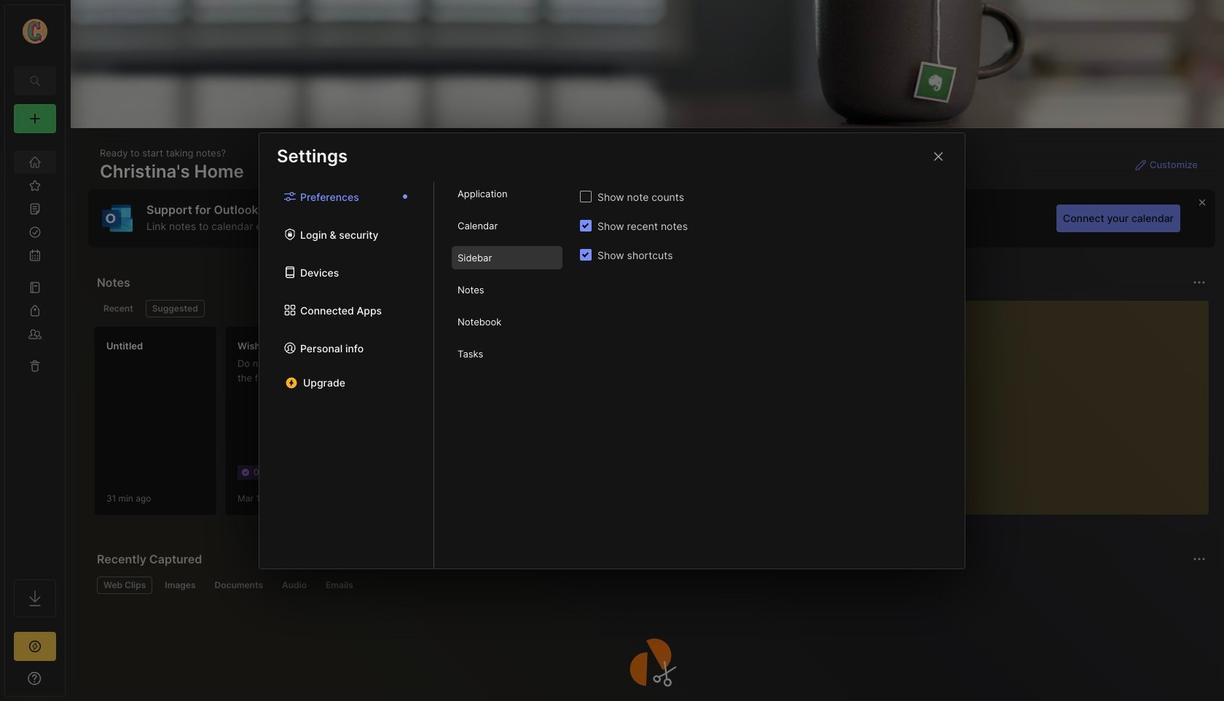 Task type: vqa. For each thing, say whether or not it's contained in the screenshot.
'Home' image
yes



Task type: describe. For each thing, give the bounding box(es) containing it.
tree inside main element
[[5, 142, 65, 567]]

edit search image
[[26, 72, 44, 90]]

home image
[[28, 155, 42, 170]]



Task type: locate. For each thing, give the bounding box(es) containing it.
tree
[[5, 142, 65, 567]]

row group
[[94, 326, 1143, 525]]

None checkbox
[[580, 191, 592, 203], [580, 220, 592, 232], [580, 191, 592, 203], [580, 220, 592, 232]]

close image
[[930, 148, 947, 165]]

None checkbox
[[580, 249, 592, 261]]

tab
[[452, 182, 563, 205], [452, 214, 563, 238], [452, 246, 563, 270], [452, 278, 563, 302], [97, 300, 140, 318], [146, 300, 205, 318], [452, 310, 563, 334], [452, 342, 563, 366], [97, 577, 153, 595], [158, 577, 202, 595], [208, 577, 270, 595], [275, 577, 313, 595], [319, 577, 360, 595]]

upgrade image
[[26, 638, 44, 656]]

main element
[[0, 0, 70, 702]]

tab list
[[259, 182, 434, 569], [434, 182, 580, 569], [97, 300, 826, 318], [97, 577, 1204, 595]]

Start writing… text field
[[862, 301, 1208, 504]]



